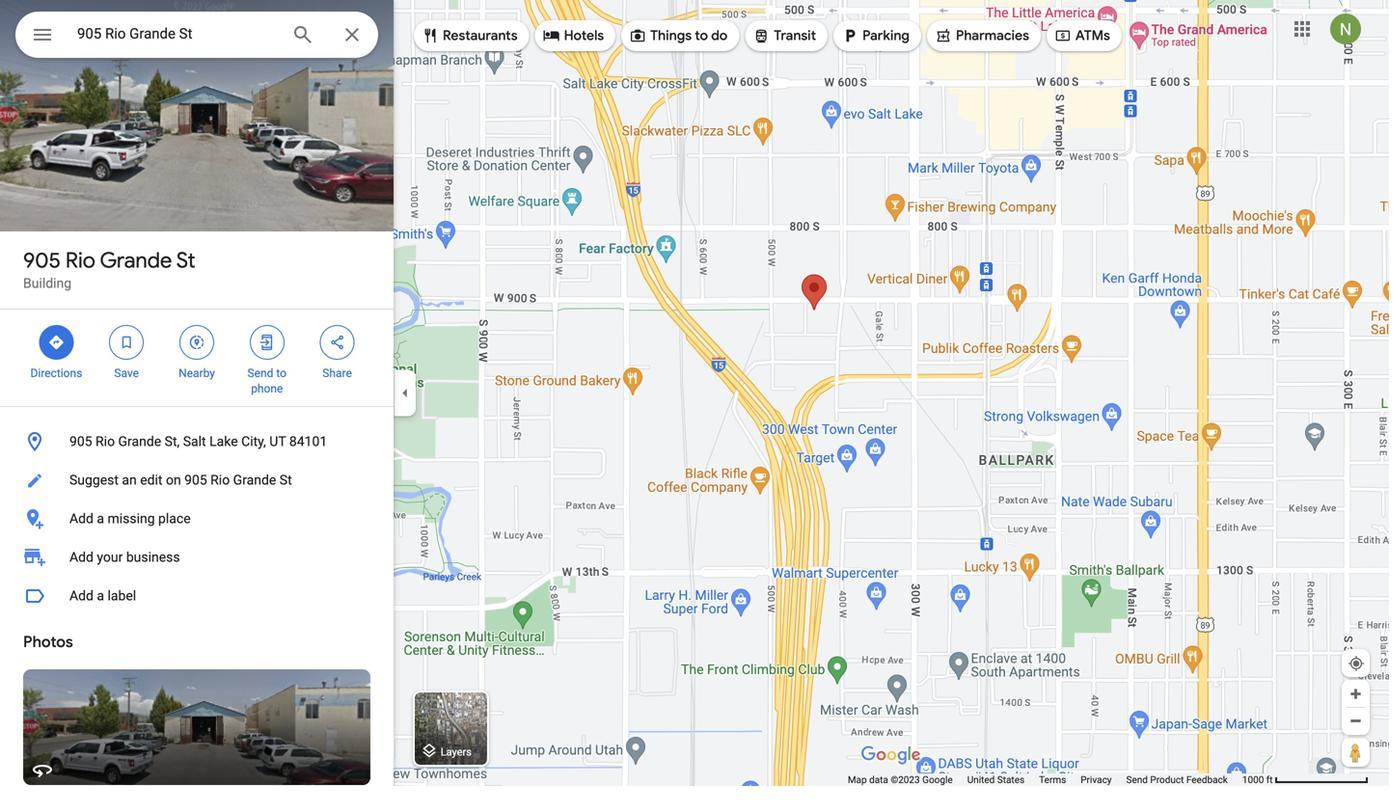 Task type: describe. For each thing, give the bounding box(es) containing it.

[[48, 332, 65, 353]]


[[118, 332, 135, 353]]

rio for st
[[66, 247, 95, 274]]

united states button
[[967, 774, 1025, 786]]

states
[[997, 774, 1025, 786]]

ut
[[269, 434, 286, 450]]

to inside  things to do
[[695, 27, 708, 44]]

2 vertical spatial rio
[[210, 472, 230, 488]]

rio for st,
[[96, 434, 115, 450]]

905 Rio Grande St field
[[15, 12, 378, 58]]


[[422, 25, 439, 46]]

send to phone
[[248, 367, 287, 396]]

add a label button
[[0, 577, 394, 616]]

google maps element
[[0, 0, 1389, 786]]

lake
[[209, 434, 238, 450]]

map data ©2023 google
[[848, 774, 953, 786]]

suggest an edit on 905 rio grande st button
[[0, 461, 394, 500]]

add your business
[[69, 549, 180, 565]]

 things to do
[[629, 25, 728, 46]]

905 rio grande st building
[[23, 247, 195, 291]]


[[1054, 25, 1072, 46]]

google
[[922, 774, 953, 786]]

privacy
[[1081, 774, 1112, 786]]

united
[[967, 774, 995, 786]]

add your business link
[[0, 538, 394, 577]]

 atms
[[1054, 25, 1110, 46]]

add a label
[[69, 588, 136, 604]]

suggest an edit on 905 rio grande st
[[69, 472, 292, 488]]

905 for st
[[23, 247, 61, 274]]

show street view coverage image
[[1342, 738, 1370, 767]]

add a missing place
[[69, 511, 191, 527]]

 search field
[[15, 12, 378, 62]]

feedback
[[1187, 774, 1228, 786]]

city,
[[241, 434, 266, 450]]

phone
[[251, 382, 283, 396]]

label
[[108, 588, 136, 604]]

905 rio grande st main content
[[0, 0, 394, 786]]

google account: natalie lubich  
(natalie.lubich@adept.ai) image
[[1330, 14, 1361, 45]]

 pharmacies
[[935, 25, 1029, 46]]

2 horizontal spatial 905
[[184, 472, 207, 488]]

privacy button
[[1081, 774, 1112, 786]]

salt
[[183, 434, 206, 450]]

to inside send to phone
[[276, 367, 287, 380]]

a for label
[[97, 588, 104, 604]]

building
[[23, 275, 71, 291]]

1000
[[1242, 774, 1264, 786]]

terms
[[1039, 774, 1066, 786]]

add for add a label
[[69, 588, 94, 604]]

your
[[97, 549, 123, 565]]

zoom out image
[[1349, 714, 1363, 728]]

st,
[[165, 434, 180, 450]]

st inside button
[[280, 472, 292, 488]]

terms button
[[1039, 774, 1066, 786]]

actions for 905 rio grande st region
[[0, 310, 394, 406]]

add for add a missing place
[[69, 511, 94, 527]]

nearby
[[179, 367, 215, 380]]

photos
[[23, 632, 73, 652]]

share
[[323, 367, 352, 380]]

 transit
[[753, 25, 816, 46]]


[[543, 25, 560, 46]]

on
[[166, 472, 181, 488]]



Task type: vqa. For each thing, say whether or not it's contained in the screenshot.
topmost GRANDE
yes



Task type: locate. For each thing, give the bounding box(es) containing it.
©2023
[[891, 774, 920, 786]]

do
[[711, 27, 728, 44]]

united states
[[967, 774, 1025, 786]]

st
[[176, 247, 195, 274], [280, 472, 292, 488]]

pharmacies
[[956, 27, 1029, 44]]

product
[[1150, 774, 1184, 786]]

send inside send product feedback button
[[1126, 774, 1148, 786]]

atms
[[1076, 27, 1110, 44]]

rio up suggest
[[96, 434, 115, 450]]

show your location image
[[1348, 655, 1365, 672]]

an
[[122, 472, 137, 488]]

1 add from the top
[[69, 511, 94, 527]]

to left do
[[695, 27, 708, 44]]

send
[[248, 367, 273, 380], [1126, 774, 1148, 786]]

1 vertical spatial add
[[69, 549, 94, 565]]

0 vertical spatial st
[[176, 247, 195, 274]]

1000 ft button
[[1242, 774, 1369, 786]]

905 rio grande st, salt lake city, ut 84101 button
[[0, 423, 394, 461]]

0 horizontal spatial send
[[248, 367, 273, 380]]


[[935, 25, 952, 46]]

 hotels
[[543, 25, 604, 46]]

 button
[[15, 12, 69, 62]]

1 vertical spatial st
[[280, 472, 292, 488]]

parking
[[863, 27, 910, 44]]

send for send to phone
[[248, 367, 273, 380]]

business
[[126, 549, 180, 565]]

a inside add a label button
[[97, 588, 104, 604]]

add a missing place button
[[0, 500, 394, 538]]

footer containing map data ©2023 google
[[848, 774, 1242, 786]]

send left product
[[1126, 774, 1148, 786]]

map
[[848, 774, 867, 786]]

collapse side panel image
[[395, 383, 416, 404]]

rio inside 905 rio grande st building
[[66, 247, 95, 274]]

0 horizontal spatial to
[[276, 367, 287, 380]]

2 vertical spatial grande
[[233, 472, 276, 488]]

st up  at the left top of page
[[176, 247, 195, 274]]


[[841, 25, 859, 46]]

directions
[[30, 367, 82, 380]]

905 for st,
[[69, 434, 92, 450]]

add down suggest
[[69, 511, 94, 527]]

1 vertical spatial 905
[[69, 434, 92, 450]]

grande left 'st,'
[[118, 434, 161, 450]]

a left label
[[97, 588, 104, 604]]

0 vertical spatial send
[[248, 367, 273, 380]]

a for missing
[[97, 511, 104, 527]]

0 horizontal spatial st
[[176, 247, 195, 274]]

grande inside 905 rio grande st building
[[100, 247, 172, 274]]

data
[[869, 774, 888, 786]]

2 horizontal spatial rio
[[210, 472, 230, 488]]

restaurants
[[443, 27, 518, 44]]

1 vertical spatial to
[[276, 367, 287, 380]]

send for send product feedback
[[1126, 774, 1148, 786]]

1 horizontal spatial send
[[1126, 774, 1148, 786]]

1 vertical spatial grande
[[118, 434, 161, 450]]

1 vertical spatial rio
[[96, 434, 115, 450]]

 parking
[[841, 25, 910, 46]]

1 horizontal spatial to
[[695, 27, 708, 44]]

rio
[[66, 247, 95, 274], [96, 434, 115, 450], [210, 472, 230, 488]]

grande
[[100, 247, 172, 274], [118, 434, 161, 450], [233, 472, 276, 488]]

to up phone
[[276, 367, 287, 380]]

to
[[695, 27, 708, 44], [276, 367, 287, 380]]

zoom in image
[[1349, 687, 1363, 701]]

st down ut
[[280, 472, 292, 488]]

0 vertical spatial a
[[97, 511, 104, 527]]

edit
[[140, 472, 163, 488]]

things
[[650, 27, 692, 44]]

2 a from the top
[[97, 588, 104, 604]]

add for add your business
[[69, 549, 94, 565]]

905 inside 905 rio grande st building
[[23, 247, 61, 274]]

1 vertical spatial send
[[1126, 774, 1148, 786]]

transit
[[774, 27, 816, 44]]

0 vertical spatial grande
[[100, 247, 172, 274]]

2 vertical spatial 905
[[184, 472, 207, 488]]

add left your at the bottom left of page
[[69, 549, 94, 565]]


[[258, 332, 276, 353]]

save
[[114, 367, 139, 380]]

 restaurants
[[422, 25, 518, 46]]

a left "missing"
[[97, 511, 104, 527]]

1 horizontal spatial rio
[[96, 434, 115, 450]]

ft
[[1267, 774, 1273, 786]]

send up phone
[[248, 367, 273, 380]]

footer inside google maps "element"
[[848, 774, 1242, 786]]

rio up building
[[66, 247, 95, 274]]

905
[[23, 247, 61, 274], [69, 434, 92, 450], [184, 472, 207, 488]]

hotels
[[564, 27, 604, 44]]

st inside 905 rio grande st building
[[176, 247, 195, 274]]

None field
[[77, 22, 276, 45]]

0 vertical spatial add
[[69, 511, 94, 527]]

0 horizontal spatial 905
[[23, 247, 61, 274]]

suggest
[[69, 472, 119, 488]]


[[629, 25, 647, 46]]

missing
[[108, 511, 155, 527]]

a inside add a missing place button
[[97, 511, 104, 527]]

0 horizontal spatial rio
[[66, 247, 95, 274]]

1000 ft
[[1242, 774, 1273, 786]]

905 up suggest
[[69, 434, 92, 450]]

grande up 
[[100, 247, 172, 274]]

send inside send to phone
[[248, 367, 273, 380]]

2 add from the top
[[69, 549, 94, 565]]

0 vertical spatial rio
[[66, 247, 95, 274]]

1 a from the top
[[97, 511, 104, 527]]

send product feedback button
[[1126, 774, 1228, 786]]

2 vertical spatial add
[[69, 588, 94, 604]]

send product feedback
[[1126, 774, 1228, 786]]

1 horizontal spatial st
[[280, 472, 292, 488]]

add left label
[[69, 588, 94, 604]]

1 vertical spatial a
[[97, 588, 104, 604]]

1 horizontal spatial 905
[[69, 434, 92, 450]]

rio down the lake
[[210, 472, 230, 488]]

a
[[97, 511, 104, 527], [97, 588, 104, 604]]


[[329, 332, 346, 353]]

0 vertical spatial to
[[695, 27, 708, 44]]


[[753, 25, 770, 46]]

grande down city,
[[233, 472, 276, 488]]

905 rio grande st, salt lake city, ut 84101
[[69, 434, 327, 450]]

layers
[[441, 746, 472, 758]]


[[188, 332, 205, 353]]

none field inside 905 rio grande st 'field'
[[77, 22, 276, 45]]

place
[[158, 511, 191, 527]]


[[31, 21, 54, 49]]

footer
[[848, 774, 1242, 786]]

grande for st
[[100, 247, 172, 274]]

3 add from the top
[[69, 588, 94, 604]]

add
[[69, 511, 94, 527], [69, 549, 94, 565], [69, 588, 94, 604]]

905 up building
[[23, 247, 61, 274]]

grande for st,
[[118, 434, 161, 450]]

84101
[[289, 434, 327, 450]]

0 vertical spatial 905
[[23, 247, 61, 274]]

905 right on
[[184, 472, 207, 488]]



